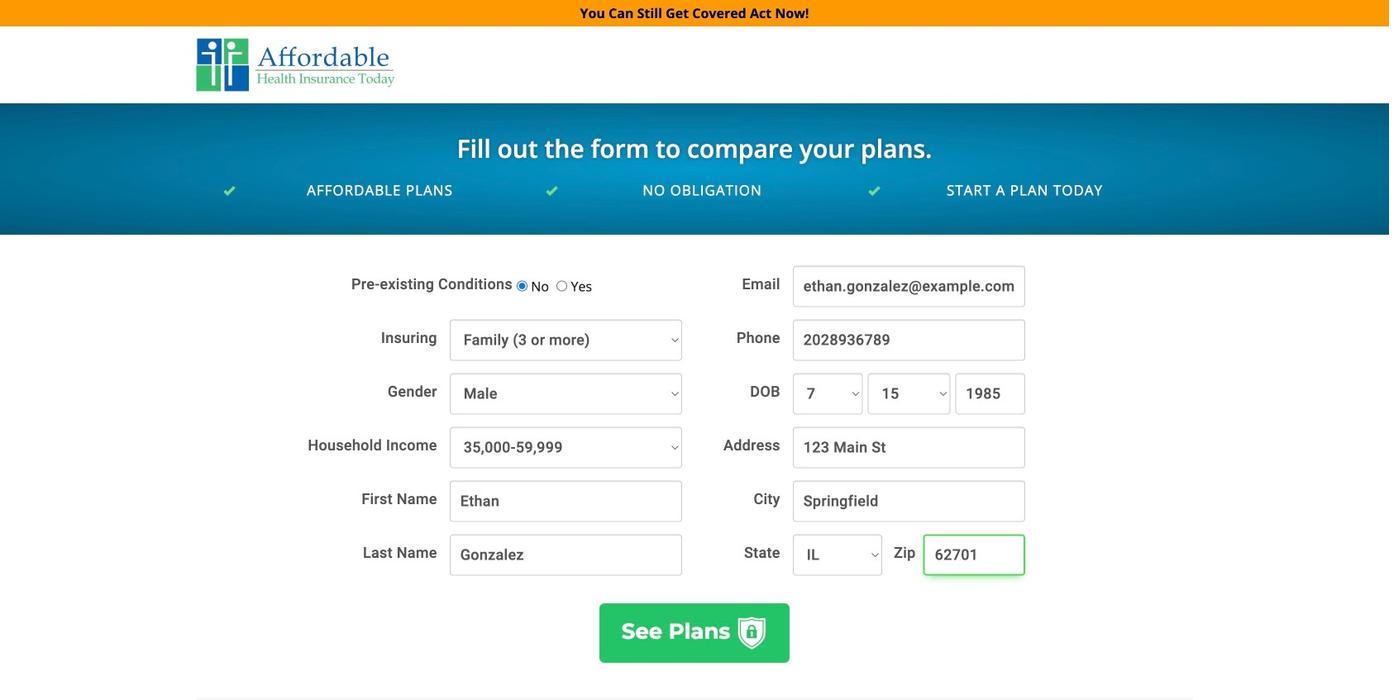 Task type: describe. For each thing, give the bounding box(es) containing it.
First Name text field
[[450, 481, 682, 522]]

YYYY number field
[[956, 374, 1026, 415]]

affortable health insurance today image
[[196, 37, 395, 93]]



Task type: locate. For each thing, give the bounding box(es) containing it.
City text field
[[793, 481, 1026, 522]]

0 horizontal spatial ok image
[[223, 185, 239, 197]]

Address text field
[[793, 427, 1026, 469]]

None radio
[[517, 281, 528, 292], [557, 281, 568, 292], [517, 281, 528, 292], [557, 281, 568, 292]]

ok image
[[869, 185, 884, 197]]

2 ok image from the left
[[546, 185, 562, 197]]

name@email.com email field
[[793, 266, 1026, 307]]

Last Name text field
[[450, 535, 682, 576]]

5555555555 telephone field
[[793, 320, 1026, 361]]

ok image
[[223, 185, 239, 197], [546, 185, 562, 197]]

secure icon image
[[737, 617, 768, 650]]

1 ok image from the left
[[223, 185, 239, 197]]

Zip telephone field
[[924, 535, 1026, 576]]

1 horizontal spatial ok image
[[546, 185, 562, 197]]



